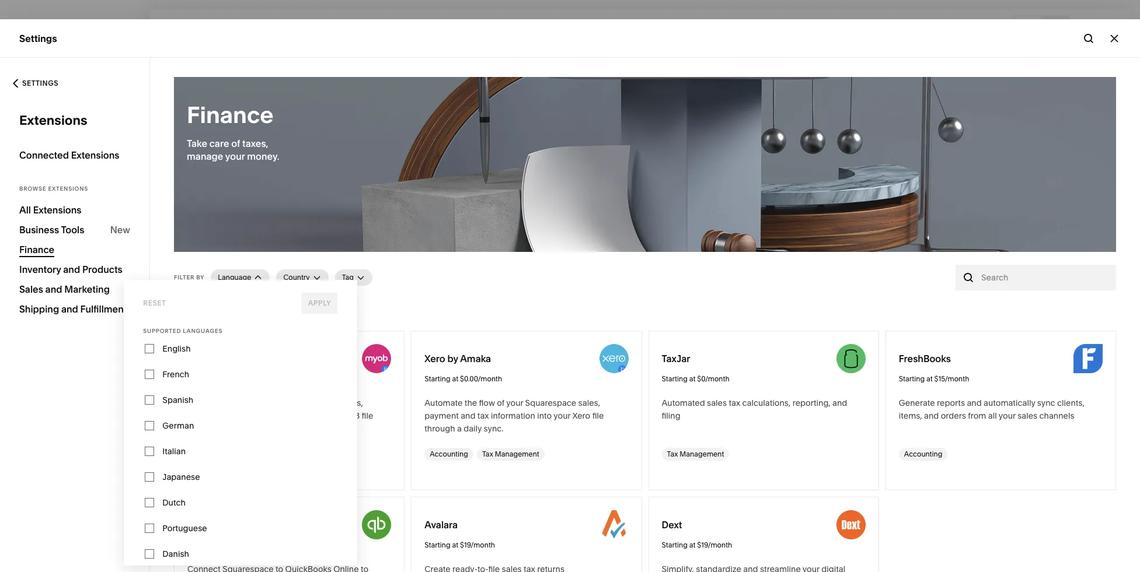 Task type: locate. For each thing, give the bounding box(es) containing it.
marketing link
[[19, 114, 130, 128]]

0 horizontal spatial accounting
[[430, 450, 468, 459]]

1 horizontal spatial tax
[[667, 450, 678, 459]]

1 starting at $0.00/month from the left
[[187, 375, 265, 384]]

automate down xero by amaka
[[425, 398, 463, 409]]

extensions for all extensions
[[33, 204, 82, 216]]

generate
[[899, 398, 936, 409]]

at for xero by amaka
[[452, 375, 459, 384]]

sales down automatically
[[1018, 411, 1038, 422]]

squarespace
[[288, 398, 339, 409], [525, 398, 577, 409]]

products
[[82, 264, 123, 276]]

1 daily from the left
[[227, 424, 245, 435]]

Search field
[[982, 272, 1110, 284]]

xero
[[425, 353, 445, 365], [573, 411, 591, 422]]

sales
[[19, 284, 43, 296]]

1 horizontal spatial the
[[465, 398, 477, 409]]

2 horizontal spatial tax
[[729, 398, 741, 409]]

tax management
[[482, 450, 540, 459], [667, 450, 724, 459]]

into inside automate the flow of your squarespace sales, payment and tax information into your myob file through a daily sync.
[[300, 411, 315, 422]]

1 tax from the left
[[482, 450, 493, 459]]

your trial ends in 14 days. upgrade now to get the most out of your site.
[[406, 552, 677, 562]]

starting down freshbooks at the bottom of page
[[899, 375, 925, 384]]

1 horizontal spatial tax
[[478, 411, 489, 422]]

1 horizontal spatial daily
[[464, 424, 482, 435]]

0 horizontal spatial management
[[495, 450, 540, 459]]

1 into from the left
[[300, 411, 315, 422]]

1 horizontal spatial starting at $0.00/month
[[425, 375, 502, 384]]

2 flow from the left
[[479, 398, 495, 409]]

1 vertical spatial by
[[448, 353, 458, 365]]

0 horizontal spatial tax management
[[482, 450, 540, 459]]

tax inside automate the flow of your squarespace sales, payment and tax information into your xero file through a daily sync.
[[478, 411, 489, 422]]

tax down filing
[[667, 450, 678, 459]]

0 horizontal spatial starting at $0.00/month
[[187, 375, 265, 384]]

all extensions link
[[19, 200, 130, 220]]

freshbooks
[[899, 353, 951, 365]]

2 sync. from the left
[[484, 424, 504, 435]]

1 horizontal spatial a
[[457, 424, 462, 435]]

starting for dext
[[662, 541, 688, 550]]

0 horizontal spatial automate
[[187, 398, 226, 409]]

marketing
[[19, 114, 65, 126], [64, 284, 110, 296]]

sync. for automate the flow of your squarespace sales, payment and tax information into your xero file through a daily sync.
[[484, 424, 504, 435]]

a inside automate the flow of your squarespace sales, payment and tax information into your myob file through a daily sync.
[[220, 424, 225, 435]]

dutch
[[162, 498, 185, 509]]

tax management down filing
[[667, 450, 724, 459]]

1 horizontal spatial xero
[[573, 411, 591, 422]]

management
[[495, 450, 540, 459], [680, 450, 724, 459]]

1 vertical spatial finance
[[19, 244, 54, 256]]

1 horizontal spatial automate
[[425, 398, 463, 409]]

sales, for xero
[[579, 398, 600, 409]]

0 horizontal spatial tax
[[482, 450, 493, 459]]

calculations,
[[743, 398, 791, 409]]

at for freshbooks
[[927, 375, 933, 384]]

0 vertical spatial xero
[[425, 353, 445, 365]]

most
[[597, 552, 617, 562]]

and down amaka
[[461, 411, 476, 422]]

2 into from the left
[[537, 411, 552, 422]]

by for filter
[[196, 275, 205, 281]]

analytics link
[[19, 156, 130, 170]]

into
[[300, 411, 315, 422], [537, 411, 552, 422]]

care
[[210, 138, 229, 149]]

1 flow from the left
[[242, 398, 258, 409]]

payment inside automate the flow of your squarespace sales, payment and tax information into your xero file through a daily sync.
[[425, 411, 459, 422]]

2 squarespace from the left
[[525, 398, 577, 409]]

0 horizontal spatial a
[[220, 424, 225, 435]]

2 payment from the left
[[425, 411, 459, 422]]

by for xero
[[448, 353, 458, 365]]

starting at $19/month
[[425, 541, 495, 550], [662, 541, 733, 550]]

starting at $15/month
[[899, 375, 970, 384]]

2 horizontal spatial the
[[583, 552, 595, 562]]

1 automate from the left
[[187, 398, 226, 409]]

starting at $19/month up the site.
[[662, 541, 733, 550]]

0 horizontal spatial flow
[[242, 398, 258, 409]]

into inside automate the flow of your squarespace sales, payment and tax information into your xero file through a daily sync.
[[537, 411, 552, 422]]

automate up german
[[187, 398, 226, 409]]

connected
[[19, 150, 69, 161]]

2 starting at $19/month from the left
[[662, 541, 733, 550]]

starting at $0.00/month for automate the flow of your squarespace sales, payment and tax information into your myob file through a daily sync.
[[187, 375, 265, 384]]

0 horizontal spatial daily
[[227, 424, 245, 435]]

finance down business
[[19, 244, 54, 256]]

and right sales
[[45, 284, 62, 296]]

1 management from the left
[[495, 450, 540, 459]]

1 horizontal spatial management
[[680, 450, 724, 459]]

automate inside automate the flow of your squarespace sales, payment and tax information into your myob file through a daily sync.
[[187, 398, 226, 409]]

the right spanish
[[228, 398, 240, 409]]

sales inside automated sales tax calculations, reporting, and filing
[[707, 398, 727, 409]]

management down filing
[[680, 450, 724, 459]]

squarespace inside automate the flow of your squarespace sales, payment and tax information into your xero file through a daily sync.
[[525, 398, 577, 409]]

0 vertical spatial sales
[[707, 398, 727, 409]]

extensions up connected
[[19, 113, 87, 128]]

sync. inside automate the flow of your squarespace sales, payment and tax information into your myob file through a daily sync.
[[247, 424, 266, 435]]

1 horizontal spatial into
[[537, 411, 552, 422]]

by left amaka
[[448, 353, 458, 365]]

0 horizontal spatial sync.
[[247, 424, 266, 435]]

tax
[[482, 450, 493, 459], [667, 450, 678, 459]]

finance
[[187, 101, 274, 129], [19, 244, 54, 256]]

english
[[162, 344, 190, 355]]

1 sync. from the left
[[247, 424, 266, 435]]

0 vertical spatial settings
[[19, 32, 57, 44]]

1 vertical spatial settings
[[22, 79, 58, 88]]

$0.00/month down amaka
[[460, 375, 502, 384]]

tax inside automate the flow of your squarespace sales, payment and tax information into your myob file through a daily sync.
[[240, 411, 252, 422]]

your inside take care of taxes, manage your money.
[[225, 151, 245, 162]]

$19/month for dext
[[698, 541, 733, 550]]

2 automate from the left
[[425, 398, 463, 409]]

settings
[[19, 32, 57, 44], [22, 79, 58, 88]]

1 horizontal spatial information
[[491, 411, 536, 422]]

1 horizontal spatial finance
[[187, 101, 274, 129]]

into for myob
[[300, 411, 315, 422]]

sales down $0/month
[[707, 398, 727, 409]]

0 horizontal spatial payment
[[187, 411, 222, 422]]

starting at $0.00/month down xero by amaka
[[425, 375, 502, 384]]

1 horizontal spatial file
[[593, 411, 604, 422]]

supported languages
[[143, 328, 222, 335]]

starting at $0/month
[[662, 375, 730, 384]]

0 horizontal spatial $0.00/month
[[223, 375, 265, 384]]

starting
[[187, 375, 213, 384], [425, 375, 451, 384], [662, 375, 688, 384], [899, 375, 925, 384], [425, 541, 451, 550], [662, 541, 688, 550]]

1 $19/month from the left
[[460, 541, 495, 550]]

starting down taxjar
[[662, 375, 688, 384]]

1 horizontal spatial through
[[425, 424, 455, 435]]

2 $19/month from the left
[[698, 541, 733, 550]]

daily
[[227, 424, 245, 435], [464, 424, 482, 435]]

marketing down inventory and products link
[[64, 284, 110, 296]]

robinsongreg175@gmail.com
[[46, 510, 142, 519]]

daily inside automate the flow of your squarespace sales, payment and tax information into your xero file through a daily sync.
[[464, 424, 482, 435]]

1 horizontal spatial starting at $19/month
[[662, 541, 733, 550]]

the down amaka
[[465, 398, 477, 409]]

a for automate the flow of your squarespace sales, payment and tax information into your xero file through a daily sync.
[[457, 424, 462, 435]]

payment
[[187, 411, 222, 422], [425, 411, 459, 422]]

japanese
[[162, 473, 200, 483]]

shipping and fulfillment
[[19, 304, 127, 315]]

1 horizontal spatial by
[[448, 353, 458, 365]]

1 file from the left
[[362, 411, 373, 422]]

0 horizontal spatial by
[[196, 275, 205, 281]]

out
[[618, 552, 631, 562]]

tax down automate the flow of your squarespace sales, payment and tax information into your xero file through a daily sync.
[[482, 450, 493, 459]]

the inside automate the flow of your squarespace sales, payment and tax information into your xero file through a daily sync.
[[465, 398, 477, 409]]

starting down xero by amaka
[[425, 375, 451, 384]]

0 horizontal spatial starting at $19/month
[[425, 541, 495, 550]]

payment inside automate the flow of your squarespace sales, payment and tax information into your myob file through a daily sync.
[[187, 411, 222, 422]]

from
[[969, 411, 987, 422]]

1 horizontal spatial squarespace
[[525, 398, 577, 409]]

1 horizontal spatial accounting
[[905, 450, 943, 459]]

sales
[[707, 398, 727, 409], [1018, 411, 1038, 422]]

1 through from the left
[[187, 424, 218, 435]]

and right reporting,
[[833, 398, 848, 409]]

the for automate the flow of your squarespace sales, payment and tax information into your xero file through a daily sync.
[[465, 398, 477, 409]]

tax
[[729, 398, 741, 409], [240, 411, 252, 422], [478, 411, 489, 422]]

accounting
[[430, 450, 468, 459], [905, 450, 943, 459]]

tax management down automate the flow of your squarespace sales, payment and tax information into your xero file through a daily sync.
[[482, 450, 540, 459]]

to
[[558, 552, 566, 562]]

the inside automate the flow of your squarespace sales, payment and tax information into your myob file through a daily sync.
[[228, 398, 240, 409]]

2 file from the left
[[593, 411, 604, 422]]

file inside automate the flow of your squarespace sales, payment and tax information into your xero file through a daily sync.
[[593, 411, 604, 422]]

0 horizontal spatial sales
[[707, 398, 727, 409]]

italian
[[162, 447, 185, 457]]

tab list
[[1015, 16, 1069, 35]]

settings up marketing link
[[22, 79, 58, 88]]

information for xero
[[491, 411, 536, 422]]

languages
[[183, 328, 222, 335]]

1 horizontal spatial flow
[[479, 398, 495, 409]]

and inside automate the flow of your squarespace sales, payment and tax information into your myob file through a daily sync.
[[224, 411, 238, 422]]

1 information from the left
[[254, 411, 298, 422]]

a inside automate the flow of your squarespace sales, payment and tax information into your xero file through a daily sync.
[[457, 424, 462, 435]]

1 squarespace from the left
[[288, 398, 339, 409]]

1 starting at $19/month from the left
[[425, 541, 495, 550]]

the for automate the flow of your squarespace sales, payment and tax information into your myob file through a daily sync.
[[228, 398, 240, 409]]

1 horizontal spatial sales
[[1018, 411, 1038, 422]]

0 horizontal spatial $19/month
[[460, 541, 495, 550]]

finance link
[[19, 240, 130, 260]]

filing
[[662, 411, 681, 422]]

1 a from the left
[[220, 424, 225, 435]]

your inside generate reports and automatically sync clients, items, and orders from all your sales channels
[[999, 411, 1016, 422]]

2 information from the left
[[491, 411, 536, 422]]

sync. inside automate the flow of your squarespace sales, payment and tax information into your xero file through a daily sync.
[[484, 424, 504, 435]]

apply
[[309, 299, 332, 308]]

and inside automated sales tax calculations, reporting, and filing
[[833, 398, 848, 409]]

the
[[228, 398, 240, 409], [465, 398, 477, 409], [583, 552, 595, 562]]

2 through from the left
[[425, 424, 455, 435]]

information inside automate the flow of your squarespace sales, payment and tax information into your xero file through a daily sync.
[[491, 411, 536, 422]]

tax inside automated sales tax calculations, reporting, and filing
[[729, 398, 741, 409]]

1 horizontal spatial payment
[[425, 411, 459, 422]]

squarespace inside automate the flow of your squarespace sales, payment and tax information into your myob file through a daily sync.
[[288, 398, 339, 409]]

1 vertical spatial xero
[[573, 411, 591, 422]]

1 horizontal spatial $0.00/month
[[460, 375, 502, 384]]

daily inside automate the flow of your squarespace sales, payment and tax information into your myob file through a daily sync.
[[227, 424, 245, 435]]

by right filter
[[196, 275, 205, 281]]

information
[[254, 411, 298, 422], [491, 411, 536, 422]]

0 horizontal spatial through
[[187, 424, 218, 435]]

through inside automate the flow of your squarespace sales, payment and tax information into your xero file through a daily sync.
[[425, 424, 455, 435]]

items,
[[899, 411, 923, 422]]

1 horizontal spatial sync.
[[484, 424, 504, 435]]

taxjar
[[662, 353, 691, 365]]

1 accounting from the left
[[430, 450, 468, 459]]

0 horizontal spatial into
[[300, 411, 315, 422]]

$19/month
[[460, 541, 495, 550], [698, 541, 733, 550]]

0 vertical spatial finance
[[187, 101, 274, 129]]

and down sales and marketing link
[[61, 304, 78, 315]]

browse extensions
[[19, 186, 88, 192]]

sales, inside automate the flow of your squarespace sales, payment and tax information into your myob file through a daily sync.
[[341, 398, 363, 409]]

file inside automate the flow of your squarespace sales, payment and tax information into your myob file through a daily sync.
[[362, 411, 373, 422]]

1 vertical spatial sales
[[1018, 411, 1038, 422]]

2 a from the left
[[457, 424, 462, 435]]

2 daily from the left
[[464, 424, 482, 435]]

1 payment from the left
[[187, 411, 222, 422]]

0 horizontal spatial the
[[228, 398, 240, 409]]

0 vertical spatial by
[[196, 275, 205, 281]]

analytics
[[19, 157, 60, 168]]

the right get
[[583, 552, 595, 562]]

a
[[220, 424, 225, 435], [457, 424, 462, 435]]

automated
[[662, 398, 705, 409]]

automate inside automate the flow of your squarespace sales, payment and tax information into your xero file through a daily sync.
[[425, 398, 463, 409]]

starting up trial
[[425, 541, 451, 550]]

automate
[[187, 398, 226, 409], [425, 398, 463, 409]]

2 sales, from the left
[[579, 398, 600, 409]]

sales, inside automate the flow of your squarespace sales, payment and tax information into your xero file through a daily sync.
[[579, 398, 600, 409]]

flow
[[242, 398, 258, 409], [479, 398, 495, 409]]

management down automate the flow of your squarespace sales, payment and tax information into your xero file through a daily sync.
[[495, 450, 540, 459]]

starting for xero by amaka
[[425, 375, 451, 384]]

of inside automate the flow of your squarespace sales, payment and tax information into your xero file through a daily sync.
[[497, 398, 505, 409]]

starting at $0.00/month up spanish
[[187, 375, 265, 384]]

extensions
[[19, 113, 87, 128], [71, 150, 119, 161], [48, 186, 88, 192], [33, 204, 82, 216]]

reporting,
[[793, 398, 831, 409]]

extensions up business tools
[[33, 204, 82, 216]]

tag
[[342, 273, 354, 282]]

0 horizontal spatial tax
[[240, 411, 252, 422]]

sync. for automate the flow of your squarespace sales, payment and tax information into your myob file through a daily sync.
[[247, 424, 266, 435]]

$19/month for avalara
[[460, 541, 495, 550]]

at for dext
[[690, 541, 696, 550]]

$0.00/month up automate the flow of your squarespace sales, payment and tax information into your myob file through a daily sync.
[[223, 375, 265, 384]]

flow inside automate the flow of your squarespace sales, payment and tax information into your myob file through a daily sync.
[[242, 398, 258, 409]]

2 $0.00/month from the left
[[460, 375, 502, 384]]

1 sales, from the left
[[341, 398, 363, 409]]

marketing up connected
[[19, 114, 65, 126]]

0 horizontal spatial squarespace
[[288, 398, 339, 409]]

and
[[63, 264, 80, 276], [45, 284, 62, 296], [61, 304, 78, 315], [833, 398, 848, 409], [967, 398, 982, 409], [224, 411, 238, 422], [461, 411, 476, 422], [925, 411, 939, 422]]

2 starting at $0.00/month from the left
[[425, 375, 502, 384]]

extensions up scheduling link
[[71, 150, 119, 161]]

flow inside automate the flow of your squarespace sales, payment and tax information into your xero file through a daily sync.
[[479, 398, 495, 409]]

1 $0.00/month from the left
[[223, 375, 265, 384]]

1 horizontal spatial tax management
[[667, 450, 724, 459]]

starting at $19/month up in
[[425, 541, 495, 550]]

and right german
[[224, 411, 238, 422]]

settings up website
[[19, 32, 57, 44]]

payment for automate the flow of your squarespace sales, payment and tax information into your myob file through a daily sync.
[[187, 411, 222, 422]]

information inside automate the flow of your squarespace sales, payment and tax information into your myob file through a daily sync.
[[254, 411, 298, 422]]

0 horizontal spatial xero
[[425, 353, 445, 365]]

starting up the site.
[[662, 541, 688, 550]]

finance up care
[[187, 101, 274, 129]]

through for automate the flow of your squarespace sales, payment and tax information into your xero file through a daily sync.
[[425, 424, 455, 435]]

0 horizontal spatial information
[[254, 411, 298, 422]]

squarespace for xero
[[525, 398, 577, 409]]

1 horizontal spatial sales,
[[579, 398, 600, 409]]

0 horizontal spatial file
[[362, 411, 373, 422]]

of inside automate the flow of your squarespace sales, payment and tax information into your myob file through a daily sync.
[[260, 398, 267, 409]]

through for automate the flow of your squarespace sales, payment and tax information into your myob file through a daily sync.
[[187, 424, 218, 435]]

extensions up all extensions link
[[48, 186, 88, 192]]

2 accounting from the left
[[905, 450, 943, 459]]

0 horizontal spatial sales,
[[341, 398, 363, 409]]

through inside automate the flow of your squarespace sales, payment and tax information into your myob file through a daily sync.
[[187, 424, 218, 435]]

1 horizontal spatial $19/month
[[698, 541, 733, 550]]

of
[[231, 138, 240, 149], [260, 398, 267, 409], [497, 398, 505, 409], [633, 552, 641, 562]]



Task type: describe. For each thing, give the bounding box(es) containing it.
at for avalara
[[452, 541, 459, 550]]

website
[[19, 72, 56, 84]]

sales and marketing link
[[19, 280, 130, 300]]

automate for automate the flow of your squarespace sales, payment and tax information into your myob file through a daily sync.
[[187, 398, 226, 409]]

fulfillment
[[80, 304, 127, 315]]

sales inside generate reports and automatically sync clients, items, and orders from all your sales channels
[[1018, 411, 1038, 422]]

website link
[[19, 72, 130, 86]]

shipping
[[19, 304, 59, 315]]

supported
[[143, 328, 181, 335]]

automate the flow of your squarespace sales, payment and tax information into your myob file through a daily sync.
[[187, 398, 373, 435]]

business
[[19, 224, 59, 236]]

14
[[472, 552, 480, 562]]

taxes,
[[242, 138, 268, 149]]

get
[[568, 552, 581, 562]]

french
[[162, 370, 189, 380]]

tag button
[[335, 270, 373, 286]]

sales, for myob
[[341, 398, 363, 409]]

language button
[[211, 270, 270, 286]]

take
[[187, 138, 207, 149]]

shipping and fulfillment link
[[19, 300, 130, 319]]

business tools
[[19, 224, 84, 236]]

0 horizontal spatial finance
[[19, 244, 54, 256]]

portuguese
[[162, 524, 207, 534]]

extensions for browse extensions
[[48, 186, 88, 192]]

file for xero
[[593, 411, 604, 422]]

2 tax from the left
[[667, 450, 678, 459]]

and down generate
[[925, 411, 939, 422]]

accounting for xero by amaka
[[430, 450, 468, 459]]

automatically
[[984, 398, 1036, 409]]

generate reports and automatically sync clients, items, and orders from all your sales channels
[[899, 398, 1085, 422]]

squarespace for myob
[[288, 398, 339, 409]]

reset button
[[143, 293, 166, 314]]

country button
[[277, 270, 329, 286]]

a for automate the flow of your squarespace sales, payment and tax information into your myob file through a daily sync.
[[220, 424, 225, 435]]

orders
[[941, 411, 967, 422]]

all
[[19, 204, 31, 216]]

manage
[[187, 151, 223, 162]]

filter
[[174, 275, 195, 281]]

myob
[[336, 411, 360, 422]]

$0/month
[[698, 375, 730, 384]]

1 tax management from the left
[[482, 450, 540, 459]]

reset
[[143, 299, 166, 308]]

$0.00/month for automate the flow of your squarespace sales, payment and tax information into your xero file through a daily sync.
[[460, 375, 502, 384]]

tax for automate the flow of your squarespace sales, payment and tax information into your xero file through a daily sync.
[[478, 411, 489, 422]]

file for myob
[[362, 411, 373, 422]]

starting for avalara
[[425, 541, 451, 550]]

trial
[[426, 552, 440, 562]]

starting for taxjar
[[662, 375, 688, 384]]

ends
[[442, 552, 461, 562]]

inventory and products
[[19, 264, 123, 276]]

2 tax management from the left
[[667, 450, 724, 459]]

tax for automate the flow of your squarespace sales, payment and tax information into your myob file through a daily sync.
[[240, 411, 252, 422]]

payment for automate the flow of your squarespace sales, payment and tax information into your xero file through a daily sync.
[[425, 411, 459, 422]]

inventory
[[19, 264, 61, 276]]

money.
[[247, 151, 280, 162]]

danish
[[162, 550, 189, 560]]

extensions for connected extensions
[[71, 150, 119, 161]]

automate for automate the flow of your squarespace sales, payment and tax information into your xero file through a daily sync.
[[425, 398, 463, 409]]

at for taxjar
[[690, 375, 696, 384]]

and up sales and marketing link
[[63, 264, 80, 276]]

flow for automate the flow of your squarespace sales, payment and tax information into your myob file through a daily sync.
[[242, 398, 258, 409]]

new
[[110, 224, 130, 236]]

tools
[[61, 224, 84, 236]]

inventory and products link
[[19, 260, 130, 280]]

dext
[[662, 520, 682, 532]]

scheduling link
[[19, 177, 130, 191]]

now
[[540, 552, 556, 562]]

country
[[284, 273, 310, 282]]

$0.00/month for automate the flow of your squarespace sales, payment and tax information into your myob file through a daily sync.
[[223, 375, 265, 384]]

$15/month
[[935, 375, 970, 384]]

0 vertical spatial marketing
[[19, 114, 65, 126]]

connected extensions
[[19, 150, 119, 161]]

and inside automate the flow of your squarespace sales, payment and tax information into your xero file through a daily sync.
[[461, 411, 476, 422]]

and up from
[[967, 398, 982, 409]]

avalara
[[425, 520, 458, 532]]

language
[[218, 273, 251, 282]]

daily for automate the flow of your squarespace sales, payment and tax information into your xero file through a daily sync.
[[464, 424, 482, 435]]

automate the flow of your squarespace sales, payment and tax information into your xero file through a daily sync.
[[425, 398, 604, 435]]

spanish
[[162, 395, 193, 406]]

amaka
[[460, 353, 491, 365]]

information for myob
[[254, 411, 298, 422]]

flow for automate the flow of your squarespace sales, payment and tax information into your xero file through a daily sync.
[[479, 398, 495, 409]]

starting at $19/month for dext
[[662, 541, 733, 550]]

of inside take care of taxes, manage your money.
[[231, 138, 240, 149]]

settings button
[[9, 71, 62, 96]]

daily for automate the flow of your squarespace sales, payment and tax information into your myob file through a daily sync.
[[227, 424, 245, 435]]

starting at $0.00/month for automate the flow of your squarespace sales, payment and tax information into your xero file through a daily sync.
[[425, 375, 502, 384]]

sales and marketing
[[19, 284, 110, 296]]

xero inside automate the flow of your squarespace sales, payment and tax information into your xero file through a daily sync.
[[573, 411, 591, 422]]

starting at $19/month for avalara
[[425, 541, 495, 550]]

german
[[162, 421, 194, 432]]

1 vertical spatial marketing
[[64, 284, 110, 296]]

connected extensions link
[[19, 145, 130, 165]]

filter by
[[174, 275, 205, 281]]

all extensions
[[19, 204, 82, 216]]

automated sales tax calculations, reporting, and filing
[[662, 398, 848, 422]]

take care of taxes, manage your money.
[[187, 138, 280, 162]]

2 management from the left
[[680, 450, 724, 459]]

robinsongreg175@gmail.com button
[[18, 499, 142, 522]]

scheduling
[[19, 178, 70, 189]]

xero by amaka
[[425, 353, 491, 365]]

into for xero
[[537, 411, 552, 422]]

accounting for freshbooks
[[905, 450, 943, 459]]

days.
[[482, 552, 502, 562]]

starting up spanish
[[187, 375, 213, 384]]

site.
[[661, 552, 677, 562]]

upgrade
[[504, 552, 538, 562]]

reports
[[937, 398, 966, 409]]

browse
[[19, 186, 46, 192]]

sync
[[1038, 398, 1056, 409]]

in
[[463, 552, 470, 562]]

settings inside button
[[22, 79, 58, 88]]

starting for freshbooks
[[899, 375, 925, 384]]

all
[[989, 411, 997, 422]]

channels
[[1040, 411, 1075, 422]]

your
[[406, 552, 424, 562]]

apply button
[[302, 293, 338, 314]]



Task type: vqa. For each thing, say whether or not it's contained in the screenshot.
by associated with Filter
yes



